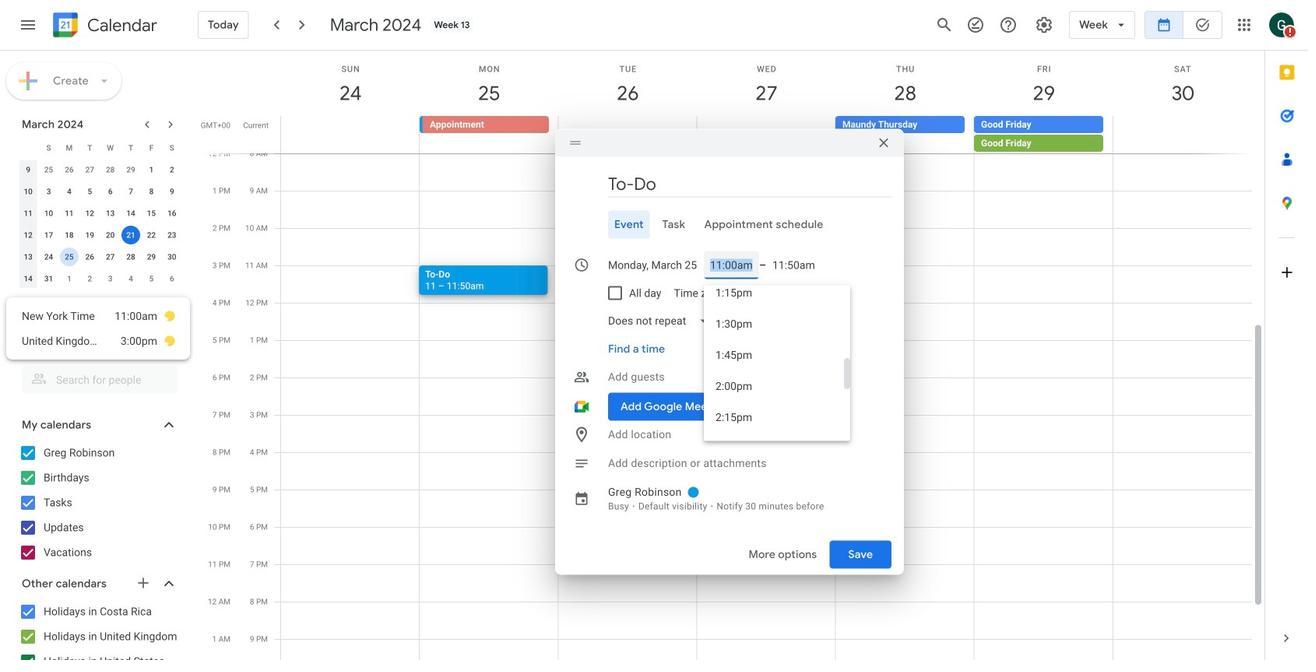 Task type: vqa. For each thing, say whether or not it's contained in the screenshot.
9 Am
no



Task type: describe. For each thing, give the bounding box(es) containing it.
to element
[[759, 259, 766, 272]]

26 element
[[80, 248, 99, 266]]

12 element
[[80, 204, 99, 223]]

2 option from the top
[[704, 309, 844, 340]]

7 element
[[122, 182, 140, 201]]

february 29 element
[[122, 160, 140, 179]]

main drawer image
[[19, 16, 37, 34]]

20 element
[[101, 226, 120, 245]]

start time list box
[[704, 278, 850, 465]]

row down 27 element
[[18, 268, 182, 290]]

0 horizontal spatial tab list
[[568, 211, 892, 239]]

row up 20 element
[[18, 202, 182, 224]]

heading inside calendar element
[[84, 16, 157, 35]]

18 element
[[60, 226, 79, 245]]

april 2 element
[[80, 269, 99, 288]]

24 element
[[39, 248, 58, 266]]

march 2024 grid
[[15, 137, 182, 290]]

10 element
[[39, 204, 58, 223]]

Start date text field
[[608, 251, 698, 279]]

april 1 element
[[60, 269, 79, 288]]

4 option from the top
[[704, 371, 844, 402]]

february 25 element
[[39, 160, 58, 179]]

11 element
[[60, 204, 79, 223]]

row up february 28 element
[[18, 137, 182, 159]]

6 element
[[101, 182, 120, 201]]

6 option from the top
[[704, 433, 844, 465]]

25 element
[[60, 248, 79, 266]]

1 horizontal spatial tab list
[[1266, 51, 1308, 617]]

Start time text field
[[710, 251, 753, 279]]

Search for people text field
[[31, 366, 168, 394]]

calendar element
[[50, 9, 157, 44]]

28 element
[[122, 248, 140, 266]]

9 element
[[163, 182, 181, 201]]

row up the 12 element
[[18, 181, 182, 202]]

27 element
[[101, 248, 120, 266]]

april 5 element
[[142, 269, 161, 288]]

3 element
[[39, 182, 58, 201]]

my calendars list
[[3, 441, 193, 565]]



Task type: locate. For each thing, give the bounding box(es) containing it.
column header
[[18, 137, 38, 159]]

list item
[[22, 304, 176, 329], [22, 329, 176, 354]]

tab list
[[1266, 51, 1308, 617], [568, 211, 892, 239]]

1 option from the top
[[704, 278, 844, 309]]

None field
[[602, 307, 721, 335]]

column header inside march 2024 "grid"
[[18, 137, 38, 159]]

4 element
[[60, 182, 79, 201]]

option
[[704, 278, 844, 309], [704, 309, 844, 340], [704, 340, 844, 371], [704, 371, 844, 402], [704, 402, 844, 433], [704, 433, 844, 465]]

april 6 element
[[163, 269, 181, 288]]

None search field
[[0, 360, 193, 394]]

16 element
[[163, 204, 181, 223]]

row group
[[18, 159, 182, 290]]

row up add title text box
[[274, 116, 1265, 153]]

31 element
[[39, 269, 58, 288]]

grid
[[199, 51, 1265, 660]]

8 element
[[142, 182, 161, 201]]

april 4 element
[[122, 269, 140, 288]]

heading
[[84, 16, 157, 35]]

list item up search for people text field
[[22, 329, 176, 354]]

29 element
[[142, 248, 161, 266]]

23 element
[[163, 226, 181, 245]]

other calendars list
[[3, 600, 193, 660]]

5 element
[[80, 182, 99, 201]]

row up april 3 element
[[18, 246, 182, 268]]

list
[[6, 298, 190, 360]]

19 element
[[80, 226, 99, 245]]

2 list item from the top
[[22, 329, 176, 354]]

End time text field
[[773, 251, 816, 279]]

february 28 element
[[101, 160, 120, 179]]

april 3 element
[[101, 269, 120, 288]]

row
[[274, 116, 1265, 153], [18, 137, 182, 159], [18, 159, 182, 181], [18, 181, 182, 202], [18, 202, 182, 224], [18, 224, 182, 246], [18, 246, 182, 268], [18, 268, 182, 290]]

13 element
[[101, 204, 120, 223]]

1 element
[[142, 160, 161, 179]]

row down the 12 element
[[18, 224, 182, 246]]

22 element
[[142, 226, 161, 245]]

settings menu image
[[1035, 16, 1054, 34]]

february 26 element
[[60, 160, 79, 179]]

15 element
[[142, 204, 161, 223]]

february 27 element
[[80, 160, 99, 179]]

cell
[[281, 116, 420, 153], [558, 116, 697, 153], [697, 116, 836, 153], [974, 116, 1113, 153], [1113, 116, 1252, 153], [121, 224, 141, 246], [59, 246, 80, 268]]

row up 6 element
[[18, 159, 182, 181]]

21, today element
[[122, 226, 140, 245]]

5 option from the top
[[704, 402, 844, 433]]

14 element
[[122, 204, 140, 223]]

2 element
[[163, 160, 181, 179]]

17 element
[[39, 226, 58, 245]]

30 element
[[163, 248, 181, 266]]

list item down april 2 element
[[22, 304, 176, 329]]

row group inside march 2024 "grid"
[[18, 159, 182, 290]]

Add title text field
[[608, 173, 892, 196]]

add other calendars image
[[136, 576, 151, 591]]

1 list item from the top
[[22, 304, 176, 329]]

3 option from the top
[[704, 340, 844, 371]]



